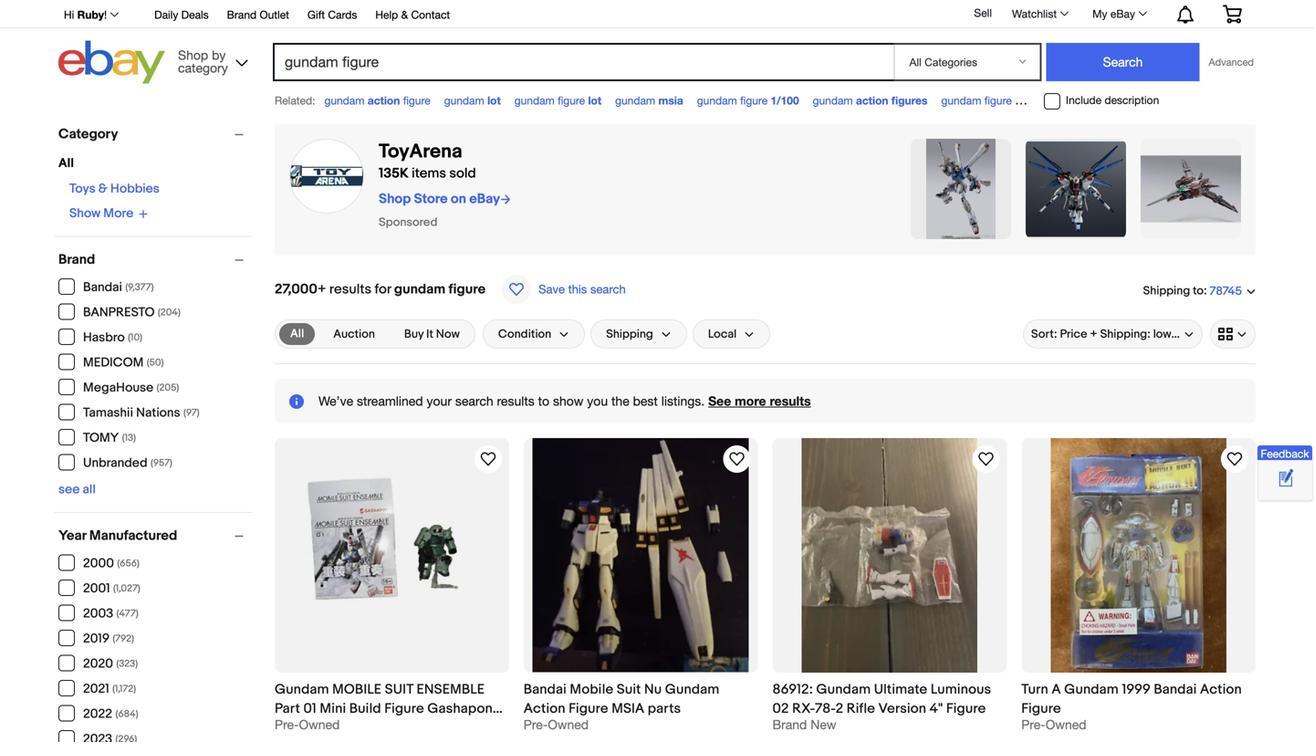 Task type: vqa. For each thing, say whether or not it's contained in the screenshot.
Box
no



Task type: locate. For each thing, give the bounding box(es) containing it.
1 horizontal spatial to
[[1193, 284, 1204, 298]]

brand down show
[[58, 251, 95, 268]]

1 horizontal spatial shop
[[379, 191, 411, 207]]

0 horizontal spatial lot
[[488, 94, 501, 107]]

0 vertical spatial to
[[1193, 284, 1204, 298]]

bandai right 1999 in the right bottom of the page
[[1154, 681, 1197, 698]]

brand button
[[58, 251, 252, 268]]

watch gundam mobile suit ensemble part 01 mini build figure gashapon bandai image
[[477, 448, 499, 470]]

1 horizontal spatial &
[[401, 8, 408, 21]]

1 horizontal spatial search
[[591, 282, 626, 296]]

for
[[375, 281, 391, 298]]

bandai up banpresto
[[83, 280, 122, 295]]

region containing we've streamlined your search results to show you the best listings.
[[275, 379, 1256, 424]]

feedback
[[1261, 447, 1310, 460]]

pre- left 01 on the bottom left of the page
[[275, 717, 299, 732]]

owned left build at left bottom
[[299, 717, 340, 732]]

banpresto (204)
[[83, 305, 181, 320]]

2020 (323)
[[83, 656, 138, 672]]

2 gundam from the left
[[665, 681, 720, 698]]

lot
[[488, 94, 501, 107], [588, 94, 602, 107]]

1 vertical spatial shop
[[379, 191, 411, 207]]

watchlist link
[[1002, 3, 1077, 25]]

2 horizontal spatial results
[[770, 393, 811, 409]]

pre-
[[275, 717, 299, 732], [524, 717, 548, 732], [1022, 717, 1046, 732]]

results left for
[[329, 281, 372, 298]]

cards
[[328, 8, 357, 21]]

shop left by
[[178, 47, 208, 63]]

figure down mobile
[[569, 700, 609, 717]]

gundam down search for anything text field
[[515, 94, 555, 107]]

include
[[1066, 94, 1102, 106]]

figure left mini
[[985, 94, 1012, 107]]

we've streamlined your search results to show you the best listings. see more results
[[319, 393, 811, 409]]

figure down luminous
[[947, 700, 986, 717]]

0 horizontal spatial shipping
[[606, 327, 653, 341]]

gundam for gundam lot
[[444, 94, 484, 107]]

outlet
[[260, 8, 289, 21]]

3 gundam from the left
[[817, 681, 871, 698]]

medicom (50)
[[83, 355, 164, 371]]

turn a gundam 1999 bandai action figure link
[[1022, 680, 1256, 717]]

2019
[[83, 631, 110, 647]]

1 vertical spatial ebay
[[469, 191, 500, 207]]

streamlined
[[357, 393, 423, 409]]

search right this
[[591, 282, 626, 296]]

gundam right for
[[394, 281, 446, 298]]

it
[[426, 327, 434, 341]]

3 pre- from the left
[[1022, 717, 1046, 732]]

2 vertical spatial brand
[[773, 717, 807, 732]]

gundam action figure
[[324, 94, 431, 107]]

2 horizontal spatial owned
[[1046, 717, 1087, 732]]

watch bandai mobile suit nu gundam action figure msia  parts image
[[726, 448, 748, 470]]

brand left outlet
[[227, 8, 257, 21]]

1 horizontal spatial ebay
[[1111, 7, 1136, 20]]

1 vertical spatial &
[[98, 181, 108, 197]]

gundam inside 86912: gundam ultimate luminous 02 rx-78-2 rifle version 4" figure brand new
[[817, 681, 871, 698]]

0 horizontal spatial brand
[[58, 251, 95, 268]]

see all
[[58, 482, 96, 498]]

0 vertical spatial +
[[318, 281, 326, 298]]

help & contact
[[376, 8, 450, 21]]

0 horizontal spatial &
[[98, 181, 108, 197]]

to inside shipping to : 78745
[[1193, 284, 1204, 298]]

(792)
[[113, 633, 134, 645]]

bandai (9,377)
[[83, 280, 154, 295]]

0 horizontal spatial action
[[368, 94, 400, 107]]

this
[[568, 282, 587, 296]]

gundam up 01 on the bottom left of the page
[[275, 681, 329, 698]]

2 owned from the left
[[548, 717, 589, 732]]

lot left gundam figure lot
[[488, 94, 501, 107]]

gift
[[308, 8, 325, 21]]

buy it now
[[404, 327, 460, 341]]

listing options selector. gallery view selected. image
[[1219, 327, 1248, 341]]

2 figure from the left
[[569, 700, 609, 717]]

shipping
[[1143, 284, 1191, 298], [606, 327, 653, 341]]

search
[[591, 282, 626, 296], [455, 393, 494, 409]]

figure up now
[[449, 281, 486, 298]]

0 horizontal spatial pre-
[[275, 717, 299, 732]]

to
[[1193, 284, 1204, 298], [538, 393, 550, 409]]

1 vertical spatial +
[[1090, 327, 1098, 341]]

figure down suit
[[385, 700, 424, 717]]

toys & hobbies link
[[69, 181, 160, 197]]

action inside 'bandai mobile suit nu gundam action figure msia  parts pre-owned'
[[524, 700, 566, 717]]

gundam for gundam action figures
[[813, 94, 853, 107]]

gundam right mini
[[1051, 94, 1091, 107]]

86912: gundam ultimate luminous 02 rx-78-2 rifle version 4" figure image
[[802, 438, 978, 673]]

1 toyarena image from the left
[[289, 139, 364, 214]]

daily deals
[[154, 8, 209, 21]]

86912:
[[773, 681, 813, 698]]

buy
[[404, 327, 424, 341]]

0 horizontal spatial owned
[[299, 717, 340, 732]]

store
[[414, 191, 448, 207]]

1 horizontal spatial pre-
[[524, 717, 548, 732]]

shop by category banner
[[54, 0, 1256, 89]]

0 vertical spatial brand
[[227, 8, 257, 21]]

1 horizontal spatial lot
[[588, 94, 602, 107]]

owned inside turn a gundam 1999 bandai action figure pre-owned
[[1046, 717, 1087, 732]]

shipping for shipping
[[606, 327, 653, 341]]

1 vertical spatial all
[[290, 327, 304, 341]]

see
[[708, 393, 731, 409]]

action for turn a gundam 1999 bandai action figure
[[1200, 681, 1242, 698]]

deals
[[181, 8, 209, 21]]

gundam msia
[[615, 94, 684, 107]]

shop inside toyarena 135k items sold shop store on ebay sponsored
[[379, 191, 411, 207]]

gundam up toyarena
[[444, 94, 484, 107]]

the
[[612, 393, 630, 409]]

bandai down part at left
[[275, 720, 318, 736]]

1 vertical spatial to
[[538, 393, 550, 409]]

2003
[[83, 606, 113, 622]]

all link
[[279, 323, 315, 345]]

figure for gundam figure mini
[[985, 94, 1012, 107]]

none submit inside shop by category banner
[[1047, 43, 1200, 81]]

shop down 135k
[[379, 191, 411, 207]]

4 gundam from the left
[[1065, 681, 1119, 698]]

2 horizontal spatial pre-
[[1022, 717, 1046, 732]]

search inside button
[[591, 282, 626, 296]]

action right 1999 in the right bottom of the page
[[1200, 681, 1242, 698]]

see more results link
[[708, 393, 811, 409]]

new
[[811, 717, 837, 732]]

1 horizontal spatial action
[[1200, 681, 1242, 698]]

search inside region
[[455, 393, 494, 409]]

bandai mobile suit nu gundam action figure msia  parts heading
[[524, 681, 720, 717]]

condition
[[498, 327, 552, 341]]

1 horizontal spatial brand
[[227, 8, 257, 21]]

figure for gundam figure 1/100
[[740, 94, 768, 107]]

+ up auction link
[[318, 281, 326, 298]]

search right your
[[455, 393, 494, 409]]

turn a gundam 1999 bandai action figure image
[[1051, 438, 1227, 673]]

show
[[553, 393, 584, 409]]

pre- inside 'bandai mobile suit nu gundam action figure msia  parts pre-owned'
[[524, 717, 548, 732]]

region
[[275, 379, 1256, 424]]

parts
[[648, 700, 681, 717]]

0 horizontal spatial action
[[524, 700, 566, 717]]

figure up toyarena link
[[403, 94, 431, 107]]

86912: gundam ultimate luminous 02 rx-78-2 rifle version 4" figure heading
[[773, 681, 992, 717]]

lowest
[[1154, 327, 1189, 341]]

gundam right figures
[[942, 94, 982, 107]]

gundam for gundam action figure
[[324, 94, 365, 107]]

1 horizontal spatial all
[[290, 327, 304, 341]]

None submit
[[1047, 43, 1200, 81]]

gundam action figures
[[813, 94, 928, 107]]

3 toyarena image from the left
[[1026, 139, 1126, 239]]

figure down turn
[[1022, 700, 1062, 717]]

3 figure from the left
[[947, 700, 986, 717]]

figure inside "gundam mobile suit ensemble part 01 mini build figure gashapon bandai"
[[385, 700, 424, 717]]

action left "msia"
[[524, 700, 566, 717]]

0 vertical spatial ebay
[[1111, 7, 1136, 20]]

gundam mobile suit ensemble part 01 mini build figure gashapon bandai image
[[304, 438, 480, 673]]

3 owned from the left
[[1046, 717, 1087, 732]]

mini
[[320, 700, 346, 717]]

banpresto
[[83, 305, 155, 320]]

auction link
[[322, 323, 386, 345]]

gundam for gundam figure mini
[[942, 94, 982, 107]]

2 lot from the left
[[588, 94, 602, 107]]

sold
[[449, 165, 476, 182]]

figure down search for anything text field
[[558, 94, 585, 107]]

gundam up parts
[[665, 681, 720, 698]]

1 horizontal spatial owned
[[548, 717, 589, 732]]

your shopping cart image
[[1222, 5, 1243, 23]]

shop inside shop by category
[[178, 47, 208, 63]]

1 vertical spatial shipping
[[606, 327, 653, 341]]

owned down a
[[1046, 717, 1087, 732]]

bandai mobile suit nu gundam action figure msia  parts pre-owned
[[524, 681, 720, 732]]

shipping down save this search
[[606, 327, 653, 341]]

1 gundam from the left
[[275, 681, 329, 698]]

now
[[436, 327, 460, 341]]

1 vertical spatial brand
[[58, 251, 95, 268]]

gundam left msia
[[615, 94, 656, 107]]

1 action from the left
[[368, 94, 400, 107]]

brand inside account navigation
[[227, 8, 257, 21]]

shipping inside dropdown button
[[606, 327, 653, 341]]

tamashii nations (97)
[[83, 405, 200, 421]]

0 vertical spatial all
[[58, 156, 74, 171]]

pre- right gashapon
[[524, 717, 548, 732]]

toyarena image
[[289, 139, 364, 214], [911, 139, 1011, 239], [1026, 139, 1126, 239], [1141, 139, 1242, 239]]

gundam up 2
[[817, 681, 871, 698]]

gundam right msia
[[697, 94, 737, 107]]

to left 78745 on the right
[[1193, 284, 1204, 298]]

gundam right related:
[[324, 94, 365, 107]]

01
[[304, 700, 317, 717]]

save
[[539, 282, 565, 296]]

nations
[[136, 405, 180, 421]]

4 toyarena image from the left
[[1141, 139, 1242, 239]]

gundam mobile suit ensemble part 01 mini build figure gashapon bandai heading
[[275, 681, 503, 736]]

4 figure from the left
[[1022, 700, 1062, 717]]

gundam inside 'bandai mobile suit nu gundam action figure msia  parts pre-owned'
[[665, 681, 720, 698]]

0 horizontal spatial shop
[[178, 47, 208, 63]]

all up toys
[[58, 156, 74, 171]]

0 horizontal spatial +
[[318, 281, 326, 298]]

2 action from the left
[[856, 94, 889, 107]]

sponsored
[[379, 215, 438, 230]]

action for bandai mobile suit nu gundam action figure msia  parts
[[524, 700, 566, 717]]

all
[[83, 482, 96, 498]]

action up toyarena
[[368, 94, 400, 107]]

region inside the toyarena main content
[[275, 379, 1256, 424]]

figure left 1/100
[[740, 94, 768, 107]]

daily deals link
[[154, 5, 209, 26]]

gundam right a
[[1065, 681, 1119, 698]]

hasbro
[[83, 330, 125, 346]]

sell link
[[966, 6, 1000, 19]]

brand left new
[[773, 717, 807, 732]]

ebay right my on the top right of page
[[1111, 7, 1136, 20]]

best
[[633, 393, 658, 409]]

gundam inside turn a gundam 1999 bandai action figure pre-owned
[[1065, 681, 1119, 698]]

gundam for gundam figure lot
[[515, 94, 555, 107]]

2 toyarena image from the left
[[911, 139, 1011, 239]]

gundam for gundam msia
[[615, 94, 656, 107]]

1 pre- from the left
[[275, 717, 299, 732]]

0 vertical spatial &
[[401, 8, 408, 21]]

2 horizontal spatial brand
[[773, 717, 807, 732]]

1 owned from the left
[[299, 717, 340, 732]]

gundam figure mini
[[942, 94, 1037, 107]]

0 horizontal spatial ebay
[[469, 191, 500, 207]]

& right toys
[[98, 181, 108, 197]]

action
[[1200, 681, 1242, 698], [524, 700, 566, 717]]

medicom
[[83, 355, 144, 371]]

results left show
[[497, 393, 535, 409]]

shipping left :
[[1143, 284, 1191, 298]]

0 vertical spatial action
[[1200, 681, 1242, 698]]

gundam deathscythe
[[1051, 94, 1161, 107]]

1 vertical spatial action
[[524, 700, 566, 717]]

all inside the toyarena main content
[[290, 327, 304, 341]]

unbranded
[[83, 456, 148, 471]]

0 vertical spatial shipping
[[1143, 284, 1191, 298]]

nu
[[645, 681, 662, 698]]

1 vertical spatial search
[[455, 393, 494, 409]]

& inside account navigation
[[401, 8, 408, 21]]

gashapon
[[428, 700, 493, 717]]

27,000 + results for gundam figure
[[275, 281, 486, 298]]

shipping inside shipping to : 78745
[[1143, 284, 1191, 298]]

2 pre- from the left
[[524, 717, 548, 732]]

+ right price
[[1090, 327, 1098, 341]]

on
[[451, 191, 466, 207]]

gundam right 1/100
[[813, 94, 853, 107]]

lot down search for anything text field
[[588, 94, 602, 107]]

pre- down turn
[[1022, 717, 1046, 732]]

& right help
[[401, 8, 408, 21]]

action inside turn a gundam 1999 bandai action figure pre-owned
[[1200, 681, 1242, 698]]

tomy
[[83, 430, 119, 446]]

0 horizontal spatial search
[[455, 393, 494, 409]]

0 vertical spatial shop
[[178, 47, 208, 63]]

to left show
[[538, 393, 550, 409]]

all down 27,000
[[290, 327, 304, 341]]

toys
[[69, 181, 96, 197]]

price
[[1060, 327, 1088, 341]]

0 vertical spatial search
[[591, 282, 626, 296]]

1 horizontal spatial shipping
[[1143, 284, 1191, 298]]

brand
[[227, 8, 257, 21], [58, 251, 95, 268], [773, 717, 807, 732]]

1 horizontal spatial +
[[1090, 327, 1098, 341]]

your
[[427, 393, 452, 409]]

Search for anything text field
[[276, 45, 890, 79]]

buy it now link
[[393, 323, 471, 345]]

action left figures
[[856, 94, 889, 107]]

1/100
[[771, 94, 799, 107]]

hi
[[64, 8, 74, 21]]

owned down mobile
[[548, 717, 589, 732]]

bandai left mobile
[[524, 681, 567, 698]]

turn a gundam 1999 bandai action figure heading
[[1022, 681, 1242, 717]]

0 horizontal spatial to
[[538, 393, 550, 409]]

1 figure from the left
[[385, 700, 424, 717]]

1 horizontal spatial action
[[856, 94, 889, 107]]

local button
[[693, 320, 771, 349]]

ebay right on
[[469, 191, 500, 207]]

results right 'more'
[[770, 393, 811, 409]]

rx-
[[792, 700, 815, 717]]



Task type: describe. For each thing, give the bounding box(es) containing it.
year manufactured
[[58, 528, 177, 544]]

more
[[103, 206, 133, 221]]

ruby
[[77, 8, 104, 21]]

gift cards link
[[308, 5, 357, 26]]

figure inside 'bandai mobile suit nu gundam action figure msia  parts pre-owned'
[[569, 700, 609, 717]]

save this search
[[539, 282, 626, 296]]

deathscythe
[[1094, 94, 1158, 107]]

gundam inside the toyarena main content
[[394, 281, 446, 298]]

more
[[735, 393, 766, 409]]

(205)
[[157, 382, 179, 394]]

figure inside 86912: gundam ultimate luminous 02 rx-78-2 rifle version 4" figure brand new
[[947, 700, 986, 717]]

gundam for gundam figure 1/100
[[697, 94, 737, 107]]

27,000
[[275, 281, 318, 298]]

4"
[[930, 700, 943, 717]]

0 horizontal spatial all
[[58, 156, 74, 171]]

watch turn a gundam 1999 bandai action figure image
[[1224, 448, 1246, 470]]

1 lot from the left
[[488, 94, 501, 107]]

(656)
[[117, 558, 140, 570]]

(684)
[[115, 708, 138, 720]]

1999
[[1122, 681, 1151, 698]]

action for figure
[[368, 94, 400, 107]]

figure for gundam figure lot
[[558, 94, 585, 107]]

& for toys
[[98, 181, 108, 197]]

mini
[[1015, 94, 1037, 107]]

advanced link
[[1200, 44, 1254, 80]]

figure inside turn a gundam 1999 bandai action figure pre-owned
[[1022, 700, 1062, 717]]

2019 (792)
[[83, 631, 134, 647]]

save this search button
[[497, 274, 631, 305]]

+ inside dropdown button
[[1090, 327, 1098, 341]]

:
[[1204, 284, 1207, 298]]

msia
[[659, 94, 684, 107]]

135k
[[379, 165, 409, 182]]

2
[[836, 700, 844, 717]]

bandai inside 'bandai mobile suit nu gundam action figure msia  parts pre-owned'
[[524, 681, 567, 698]]

suit
[[617, 681, 641, 698]]

account navigation
[[54, 0, 1256, 28]]

bandai mobile suit nu gundam action figure msia  parts link
[[524, 680, 758, 717]]

include description
[[1066, 94, 1160, 106]]

gundam mobile suit ensemble part 01 mini build figure gashapon bandai link
[[275, 680, 509, 736]]

hobbies
[[111, 181, 160, 197]]

msia
[[612, 700, 645, 717]]

turn
[[1022, 681, 1049, 698]]

78-
[[815, 700, 836, 717]]

toyarena
[[379, 140, 463, 163]]

related:
[[275, 94, 315, 107]]

toyarena main content
[[267, 117, 1263, 742]]

first
[[1191, 327, 1212, 341]]

ebay inside toyarena 135k items sold shop store on ebay sponsored
[[469, 191, 500, 207]]

brand inside 86912: gundam ultimate luminous 02 rx-78-2 rifle version 4" figure brand new
[[773, 717, 807, 732]]

shipping to : 78745
[[1143, 284, 1242, 298]]

toyarena 135k items sold shop store on ebay sponsored
[[379, 140, 500, 230]]

watchlist
[[1012, 7, 1057, 20]]

2000 (656)
[[83, 556, 140, 571]]

86912: gundam ultimate luminous 02 rx-78-2 rifle version 4" figure brand new
[[773, 681, 992, 732]]

build
[[349, 700, 381, 717]]

action for figures
[[856, 94, 889, 107]]

by
[[212, 47, 226, 63]]

bandai mobile suit nu gundam action figure msia  parts image
[[533, 438, 749, 673]]

sort:
[[1032, 327, 1058, 341]]

megahouse
[[83, 380, 154, 396]]

items
[[412, 165, 446, 182]]

2001 (1,027)
[[83, 581, 140, 597]]

toyarena link
[[379, 140, 463, 163]]

toys & hobbies
[[69, 181, 160, 197]]

show more button
[[69, 206, 148, 221]]

figure inside the toyarena main content
[[449, 281, 486, 298]]

hasbro (10)
[[83, 330, 142, 346]]

gundam mobile suit ensemble part 01 mini build figure gashapon bandai
[[275, 681, 493, 736]]

pre- inside turn a gundam 1999 bandai action figure pre-owned
[[1022, 717, 1046, 732]]

& for help
[[401, 8, 408, 21]]

owned inside 'bandai mobile suit nu gundam action figure msia  parts pre-owned'
[[548, 717, 589, 732]]

(50)
[[147, 357, 164, 369]]

0 horizontal spatial results
[[329, 281, 372, 298]]

rifle
[[847, 700, 876, 717]]

manufactured
[[89, 528, 177, 544]]

see
[[58, 482, 80, 498]]

(9,377)
[[125, 282, 154, 293]]

show more
[[69, 206, 133, 221]]

help
[[376, 8, 398, 21]]

gundam figure 1/100
[[697, 94, 799, 107]]

category
[[178, 60, 228, 75]]

78745
[[1210, 284, 1242, 298]]

help & contact link
[[376, 5, 450, 26]]

advanced
[[1209, 56, 1254, 68]]

(957)
[[151, 457, 172, 469]]

my
[[1093, 7, 1108, 20]]

condition button
[[483, 320, 585, 349]]

brand for brand outlet
[[227, 8, 257, 21]]

pre-owned
[[275, 717, 340, 732]]

daily
[[154, 8, 178, 21]]

brand for brand
[[58, 251, 95, 268]]

category
[[58, 126, 118, 142]]

2022 (684)
[[83, 707, 138, 722]]

bandai inside turn a gundam 1999 bandai action figure pre-owned
[[1154, 681, 1197, 698]]

shipping for shipping to : 78745
[[1143, 284, 1191, 298]]

gundam inside "gundam mobile suit ensemble part 01 mini build figure gashapon bandai"
[[275, 681, 329, 698]]

(1,172)
[[112, 683, 136, 695]]

suit
[[385, 681, 414, 698]]

gundam for gundam deathscythe
[[1051, 94, 1091, 107]]

gundam figure lot
[[515, 94, 602, 107]]

1 horizontal spatial results
[[497, 393, 535, 409]]

watch 86912: gundam ultimate luminous 02 rx-78-2 rifle version 4" figure image
[[975, 448, 997, 470]]

All selected text field
[[290, 326, 304, 342]]

a
[[1052, 681, 1061, 698]]

bandai inside "gundam mobile suit ensemble part 01 mini build figure gashapon bandai"
[[275, 720, 318, 736]]

year
[[58, 528, 86, 544]]

ebay inside 'link'
[[1111, 7, 1136, 20]]

mobile
[[332, 681, 382, 698]]



